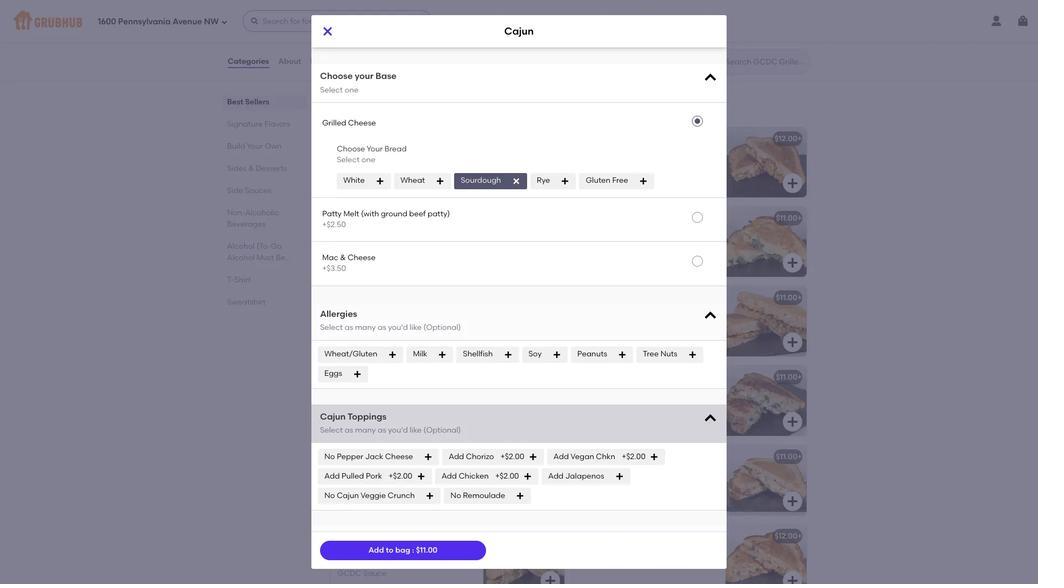 Task type: locate. For each thing, give the bounding box(es) containing it.
bacon left jalapeno
[[580, 532, 604, 541]]

+$3.50
[[322, 264, 346, 273]]

1 vertical spatial bbq
[[443, 319, 459, 329]]

onion)
[[580, 330, 603, 339]]

blue up (diced
[[366, 214, 382, 223]]

no down the add pulled pork at bottom
[[325, 491, 335, 501]]

2 you'd from the top
[[388, 426, 408, 435]]

no left reuben
[[325, 452, 335, 462]]

1 horizontal spatial buffalo
[[438, 229, 464, 238]]

hot down bacon,
[[663, 558, 676, 567]]

many down allergies
[[355, 323, 376, 332]]

1 vertical spatial you'd
[[388, 426, 408, 435]]

celery, right carrot,
[[418, 240, 442, 249]]

like down onion
[[410, 426, 422, 435]]

2 horizontal spatial crunch
[[604, 319, 631, 329]]

add up sauekraut,
[[449, 452, 464, 462]]

sides & desserts tab
[[227, 163, 303, 174]]

bbq inside cheddar cheese, diced jalapeno, pulled pork, mac and chees, bbq sauce
[[443, 319, 459, 329]]

1 vertical spatial flavors
[[265, 120, 290, 129]]

(optional) inside allergies select as many as you'd like (optional)
[[424, 323, 461, 332]]

1 mozzarella from the top
[[580, 229, 619, 238]]

select inside choose your base select one
[[320, 85, 343, 95]]

1 horizontal spatial jalapeno,
[[580, 558, 617, 567]]

non-alcoholic beverages tab
[[227, 207, 303, 230]]

add for add jalapenos
[[548, 472, 564, 481]]

2 pizza from the top
[[580, 478, 598, 488]]

0 vertical spatial chorizo
[[660, 149, 688, 159]]

diced inside cheddar cheese, diced jalapeno, pulled pork, mac and chees, bbq sauce
[[404, 308, 426, 318]]

1 vertical spatial mac
[[382, 319, 398, 329]]

cheddar up pork,
[[338, 308, 371, 318]]

1 horizontal spatial signature
[[329, 90, 384, 104]]

1 horizontal spatial celery,
[[681, 319, 704, 329]]

your left own
[[247, 142, 263, 151]]

no down add chicken
[[451, 491, 461, 501]]

you'd down red on the bottom left of the page
[[388, 426, 408, 435]]

hot inside the pepper jack cheese, bacon, diced jalapeno, ranch, and hot sauce
[[663, 558, 676, 567]]

non-
[[227, 208, 245, 217]]

crema
[[580, 171, 605, 180]]

no for no cajun veggie crunch
[[325, 491, 335, 501]]

add left chicken on the bottom left of the page
[[442, 472, 457, 481]]

2 vertical spatial cheese
[[385, 452, 413, 462]]

celery, inside cheddar and pepper jack cheese, cajun crunch (bell pepper, celery, onion) remoulade
[[681, 319, 704, 329]]

select down allergies
[[320, 323, 343, 332]]

pizza inside mozzarella and parmesan cheese, pizza sauce, basil, dried oregano
[[580, 478, 598, 488]]

mozzarella
[[580, 229, 619, 238], [580, 388, 619, 397], [580, 467, 619, 477]]

build
[[227, 142, 245, 151]]

$11.00 for mozzarella and parmesan cheese, pizza sauce, basil, dried oregano
[[776, 452, 798, 461]]

1 vertical spatial (optional)
[[424, 426, 461, 435]]

bacon jalapeno popper
[[580, 532, 670, 541]]

pulled down reuben
[[342, 472, 364, 481]]

0 vertical spatial flavors
[[387, 90, 428, 104]]

add down reuben
[[325, 472, 340, 481]]

3 mozzarella from the top
[[580, 467, 619, 477]]

onions,
[[338, 558, 365, 567]]

+$2.00 for add chorizo
[[501, 452, 525, 462]]

1 horizontal spatial flavors
[[387, 90, 428, 104]]

jack down jalapeno
[[608, 547, 626, 556]]

tomato, down the mozzarella,
[[338, 399, 368, 408]]

one for your
[[362, 155, 375, 165]]

0 vertical spatial pizza
[[580, 452, 599, 461]]

jack up pico
[[608, 149, 626, 159]]

diced inside mozzarella, feta cheese, spinach, tomato, diced red onion
[[369, 399, 391, 408]]

& right sides
[[248, 164, 254, 173]]

diced down feta
[[369, 399, 391, 408]]

like
[[410, 323, 422, 332], [410, 426, 422, 435]]

remoulade inside cheddar and pepper jack cheese, cajun crunch (bell pepper, celery, onion) remoulade
[[605, 330, 647, 339]]

mozzarella and parmesan cheese, pizza sauce, basil, dried oregano
[[580, 467, 706, 488]]

celery,
[[418, 240, 442, 249], [681, 319, 704, 329]]

american cheese, diced tomato, bacon button
[[331, 127, 565, 197]]

signature
[[329, 90, 384, 104], [227, 120, 263, 129]]

flavors
[[387, 90, 428, 104], [265, 120, 290, 129]]

2 $13.00 + from the top
[[532, 532, 560, 541]]

add to bag : $11.00
[[369, 546, 438, 555]]

melt for pizza
[[601, 452, 617, 461]]

0 vertical spatial choose
[[320, 71, 353, 81]]

mozzarella inside mozzarella cheese, roasted mushrooms, spinach, truffle herb aioli
[[580, 388, 619, 397]]

blue up carrot,
[[389, 229, 405, 238]]

cheese, inside mozzarella cheese, roasted mushrooms, spinach, truffle herb aioli
[[621, 388, 651, 397]]

quantity
[[320, 27, 358, 38]]

+$2.00 right pork
[[389, 472, 413, 481]]

sauce down short
[[363, 569, 387, 578]]

select down reviews button
[[320, 85, 343, 95]]

$12.00 + for american cheese, caramelized onions, short rib, bell peppers, gcdc sauce
[[775, 532, 802, 541]]

mac right pork,
[[382, 319, 398, 329]]

cheese, inside swiss cheese, pastrami, sauekraut, mustard
[[359, 467, 389, 477]]

1 $13.00 from the top
[[532, 452, 556, 461]]

american inside the american cheese, caramelized onions, short rib, bell peppers, gcdc sauce
[[338, 547, 374, 556]]

mozzarella for pesto
[[580, 229, 619, 238]]

your
[[355, 71, 374, 81]]

2 vertical spatial $12.00
[[775, 532, 798, 541]]

peanuts
[[578, 350, 607, 359]]

$11.00 for cheddar and pepper jack cheese, cajun crunch (bell pepper, celery, onion) remoulade
[[776, 293, 798, 302]]

tab
[[227, 241, 303, 263]]

choose down grilled cheese
[[337, 144, 365, 154]]

0 vertical spatial one
[[345, 85, 359, 95]]

cheddar inside cheddar and pepper jack cheese, cajun crunch (bell pepper, celery, onion) remoulade
[[580, 308, 613, 318]]

build your own tab
[[227, 141, 303, 152]]

0 vertical spatial basil,
[[686, 229, 705, 238]]

1 vertical spatial choose
[[337, 144, 365, 154]]

1 vertical spatial american
[[338, 547, 374, 556]]

chkn
[[596, 452, 616, 462]]

bacon up 'white'
[[338, 160, 361, 169]]

one inside choose your base select one
[[345, 85, 359, 95]]

mozzarella up mushrooms,
[[580, 388, 619, 397]]

about button
[[278, 42, 302, 81]]

blue inside "cheddar and blue cheese, buffalo crunch (diced carrot, celery, onion), ranch and hot sauce"
[[389, 229, 405, 238]]

cajun image
[[726, 286, 807, 356]]

one inside choose your bread select one
[[362, 155, 375, 165]]

and inside cheddar and pepper jack cheese, cajun crunch (bell pepper, celery, onion) remoulade
[[615, 308, 629, 318]]

as
[[345, 323, 353, 332], [378, 323, 386, 332], [345, 426, 353, 435], [378, 426, 386, 435]]

$11.00 for mozzarella cheese, spinach, basil, pesto
[[776, 214, 798, 223]]

2 vertical spatial crunch
[[388, 491, 415, 501]]

cheese, inside the american cheese, caramelized onions, short rib, bell peppers, gcdc sauce
[[375, 547, 405, 556]]

1 $11.00 + from the top
[[776, 214, 802, 223]]

0 vertical spatial $12.00 +
[[775, 134, 802, 143]]

one up 'white'
[[362, 155, 375, 165]]

$12.00 for american cheese, diced tomato, bacon
[[775, 134, 798, 143]]

0 horizontal spatial hot
[[379, 251, 393, 260]]

1 horizontal spatial hot
[[663, 558, 676, 567]]

0 vertical spatial crunch
[[338, 240, 365, 249]]

melt
[[344, 209, 359, 218], [601, 452, 617, 461]]

1 vertical spatial blue
[[389, 229, 405, 238]]

1 (optional) from the top
[[424, 323, 461, 332]]

flavors up own
[[265, 120, 290, 129]]

jack up pepper,
[[659, 308, 678, 318]]

mustard
[[338, 478, 368, 488]]

basil, inside mozzarella cheese, spinach, basil, pesto
[[686, 229, 705, 238]]

0 horizontal spatial buffalo
[[338, 214, 364, 223]]

pepper inside cheddar and pepper jack cheese, cajun crunch (bell pepper, celery, onion) remoulade
[[631, 308, 658, 318]]

1 many from the top
[[355, 323, 376, 332]]

pizza melt
[[580, 452, 617, 461]]

bacon jalapeno popper image
[[726, 525, 807, 584]]

categories
[[228, 57, 269, 66]]

pizza up jalapenos
[[580, 452, 599, 461]]

2 vertical spatial spinach,
[[626, 399, 658, 408]]

2 $13.00 from the top
[[532, 532, 556, 541]]

cheese, inside mozzarella, feta cheese, spinach, tomato, diced red onion
[[399, 388, 428, 397]]

1 american from the top
[[338, 149, 374, 159]]

& inside mac & cheese +$3.50
[[340, 253, 346, 262]]

select inside allergies select as many as you'd like (optional)
[[320, 323, 343, 332]]

american up onions,
[[338, 547, 374, 556]]

0 vertical spatial bbq
[[338, 293, 354, 302]]

$13.00
[[532, 452, 556, 461], [532, 532, 556, 541]]

svg image
[[250, 17, 259, 25], [221, 19, 228, 25], [544, 45, 557, 58], [703, 70, 718, 86], [436, 177, 445, 185], [561, 177, 570, 185], [787, 177, 800, 190], [703, 308, 718, 323], [388, 350, 397, 359], [438, 350, 447, 359], [504, 350, 513, 359], [553, 350, 561, 359], [618, 350, 627, 359], [689, 350, 697, 359], [353, 370, 362, 378], [424, 453, 433, 462], [524, 472, 532, 481], [615, 472, 624, 481], [426, 492, 435, 501], [516, 492, 525, 501], [787, 495, 800, 508], [787, 574, 800, 584]]

diced right bread
[[407, 149, 429, 159]]

and inside cheddar cheese, diced jalapeno, pulled pork, mac and chees, bbq sauce
[[400, 319, 414, 329]]

0 horizontal spatial crunch
[[338, 240, 365, 249]]

add vegan chkn
[[554, 452, 616, 462]]

shellfish
[[463, 350, 493, 359]]

1 vertical spatial $13.00
[[532, 532, 556, 541]]

mozzarella for spinach,
[[580, 388, 619, 397]]

0 horizontal spatial blue
[[366, 214, 382, 223]]

cheddar cheese, diced jalapeno, pulled pork, mac and chees, bbq sauce
[[338, 308, 465, 339]]

1 vertical spatial crunch
[[604, 319, 631, 329]]

mozzarella down pizza melt
[[580, 467, 619, 477]]

reviews button
[[310, 42, 341, 81]]

0 horizontal spatial melt
[[344, 209, 359, 218]]

1 vertical spatial signature
[[227, 120, 263, 129]]

0 vertical spatial (optional)
[[424, 323, 461, 332]]

0 horizontal spatial chorizo
[[466, 452, 494, 462]]

sauces
[[245, 186, 272, 195]]

tomato,
[[430, 149, 460, 159], [338, 399, 368, 408]]

jack up pork
[[365, 452, 384, 462]]

mozzarella inside mozzarella cheese, spinach, basil, pesto
[[580, 229, 619, 238]]

1 horizontal spatial melt
[[601, 452, 617, 461]]

pork
[[366, 472, 382, 481]]

$4.00
[[339, 42, 359, 52]]

mac inside mac & cheese +$3.50
[[322, 253, 338, 262]]

0 vertical spatial mac
[[322, 253, 338, 262]]

tree
[[643, 350, 659, 359]]

flavors inside tab
[[265, 120, 290, 129]]

choose down reviews
[[320, 71, 353, 81]]

diced up chees,
[[404, 308, 426, 318]]

hot down (diced
[[379, 251, 393, 260]]

0 horizontal spatial mac
[[322, 253, 338, 262]]

1 vertical spatial basil,
[[627, 478, 646, 488]]

$13.00 for pizza melt
[[532, 452, 556, 461]]

0 vertical spatial &
[[248, 164, 254, 173]]

spinach,
[[652, 229, 684, 238], [430, 388, 462, 397], [626, 399, 658, 408]]

0 vertical spatial signature
[[329, 90, 384, 104]]

$11.00 + for mozzarella and parmesan cheese, pizza sauce, basil, dried oregano
[[776, 452, 802, 461]]

hot inside "cheddar and blue cheese, buffalo crunch (diced carrot, celery, onion), ranch and hot sauce"
[[379, 251, 393, 260]]

1 vertical spatial &
[[340, 253, 346, 262]]

1 horizontal spatial your
[[367, 144, 383, 154]]

jalapeno, left ranch,
[[580, 558, 617, 567]]

your inside choose your bread select one
[[367, 144, 383, 154]]

1 horizontal spatial bbq
[[443, 319, 459, 329]]

1 vertical spatial signature flavors
[[227, 120, 290, 129]]

melt inside patty melt (with ground beef patty) +$2.50
[[344, 209, 359, 218]]

(optional)
[[424, 323, 461, 332], [424, 426, 461, 435]]

melt left (with
[[344, 209, 359, 218]]

1 horizontal spatial tomato,
[[430, 149, 460, 159]]

wheat/gluten
[[325, 350, 378, 359]]

bacon,
[[660, 547, 686, 556]]

choose inside choose your bread select one
[[337, 144, 365, 154]]

cajun
[[505, 25, 534, 38], [580, 293, 602, 302], [580, 319, 602, 329], [320, 411, 346, 422], [337, 491, 359, 501]]

0 vertical spatial blue
[[366, 214, 382, 223]]

signature flavors down base
[[329, 90, 428, 104]]

cheddar for crunch
[[338, 229, 371, 238]]

jalapeno, up chees,
[[427, 308, 465, 318]]

1 vertical spatial many
[[355, 426, 376, 435]]

your left bread
[[367, 144, 383, 154]]

1 vertical spatial buffalo
[[438, 229, 464, 238]]

caramelized
[[407, 547, 454, 556]]

grilled cheese button
[[312, 103, 727, 144]]

red
[[393, 399, 407, 408]]

cheddar down buffalo blue
[[338, 229, 371, 238]]

american up 'white'
[[338, 149, 374, 159]]

+$2.00 up mozzarella and parmesan cheese, pizza sauce, basil, dried oregano
[[622, 452, 646, 462]]

pico
[[616, 160, 632, 169]]

cheese
[[348, 118, 376, 128], [348, 253, 376, 262], [385, 452, 413, 462]]

grilled cheese
[[322, 118, 376, 128]]

buffalo inside "cheddar and blue cheese, buffalo crunch (diced carrot, celery, onion), ranch and hot sauce"
[[438, 229, 464, 238]]

and inside mozzarella and parmesan cheese, pizza sauce, basil, dried oregano
[[621, 467, 635, 477]]

select up 'white'
[[337, 155, 360, 165]]

2 many from the top
[[355, 426, 376, 435]]

& inside tab
[[248, 164, 254, 173]]

0 vertical spatial signature flavors
[[329, 90, 428, 104]]

pizza left sauce,
[[580, 478, 598, 488]]

bacon
[[338, 160, 361, 169], [580, 532, 604, 541]]

+ for cheddar and pepper jack cheese, cajun crunch (bell pepper, celery, onion) remoulade
[[798, 293, 802, 302]]

crunch left the (bell
[[604, 319, 631, 329]]

(optional) down onion
[[424, 426, 461, 435]]

add left jalapenos
[[548, 472, 564, 481]]

carrot,
[[392, 240, 416, 249]]

signature down your
[[329, 90, 384, 104]]

1 vertical spatial mozzarella
[[580, 388, 619, 397]]

cheese up pastrami,
[[385, 452, 413, 462]]

non-alcoholic beverages
[[227, 208, 279, 229]]

pesto
[[580, 240, 600, 249]]

(bell
[[633, 319, 649, 329]]

0 vertical spatial american
[[338, 149, 374, 159]]

signature down best sellers
[[227, 120, 263, 129]]

sweatshirt
[[227, 298, 266, 307]]

$11.00 +
[[776, 214, 802, 223], [776, 293, 802, 302], [776, 373, 802, 382], [776, 452, 802, 461]]

1 vertical spatial hot
[[663, 558, 676, 567]]

bell
[[404, 558, 417, 567]]

no pepper jack cheese
[[325, 452, 413, 462]]

$12.00 + for american cheese, diced tomato, bacon
[[775, 134, 802, 143]]

cheddar inside "cheddar and blue cheese, buffalo crunch (diced carrot, celery, onion), ranch and hot sauce"
[[338, 229, 371, 238]]

& up '+$3.50'
[[340, 253, 346, 262]]

american for short
[[338, 547, 374, 556]]

1 horizontal spatial one
[[362, 155, 375, 165]]

diced right bacon,
[[687, 547, 709, 556]]

0 horizontal spatial your
[[247, 142, 263, 151]]

no cajun veggie crunch
[[325, 491, 415, 501]]

0 horizontal spatial &
[[248, 164, 254, 173]]

0 vertical spatial celery,
[[418, 240, 442, 249]]

herb
[[684, 399, 702, 408]]

tomato, right bread
[[430, 149, 460, 159]]

1 vertical spatial pulled
[[342, 472, 364, 481]]

1 vertical spatial chorizo
[[466, 452, 494, 462]]

mozzarella up pesto
[[580, 229, 619, 238]]

1 horizontal spatial blue
[[389, 229, 405, 238]]

main navigation navigation
[[0, 0, 1039, 42]]

sauekraut,
[[427, 467, 467, 477]]

0 vertical spatial you'd
[[388, 323, 408, 332]]

celery, right pepper,
[[681, 319, 704, 329]]

0 vertical spatial melt
[[344, 209, 359, 218]]

0 horizontal spatial celery,
[[418, 240, 442, 249]]

diced
[[407, 149, 429, 159], [404, 308, 426, 318], [369, 399, 391, 408], [687, 547, 709, 556]]

buffalo blue image
[[484, 206, 565, 277]]

1600
[[98, 17, 116, 26]]

wheat
[[401, 176, 425, 185]]

+ for cheddar cheese, diced jalapeno, pulled pork, mac and chees, bbq sauce
[[556, 293, 560, 302]]

you'd right pork,
[[388, 323, 408, 332]]

1 you'd from the top
[[388, 323, 408, 332]]

pepper down jalapeno
[[580, 547, 606, 556]]

jack
[[608, 149, 626, 159], [659, 308, 678, 318], [365, 452, 384, 462], [608, 547, 626, 556]]

no for no remoulade
[[451, 491, 461, 501]]

crunch
[[338, 240, 365, 249], [604, 319, 631, 329], [388, 491, 415, 501]]

2 (optional) from the top
[[424, 426, 461, 435]]

cajun inside cheddar and pepper jack cheese, cajun crunch (bell pepper, celery, onion) remoulade
[[580, 319, 602, 329]]

add left vegan
[[554, 452, 569, 462]]

avenue
[[173, 17, 202, 26]]

1 vertical spatial one
[[362, 155, 375, 165]]

crunch up ranch
[[338, 240, 365, 249]]

many inside allergies select as many as you'd like (optional)
[[355, 323, 376, 332]]

melt up sauce,
[[601, 452, 617, 461]]

0 horizontal spatial bacon
[[338, 160, 361, 169]]

sauce up the wheat/gluten
[[338, 330, 361, 339]]

roasted
[[652, 388, 683, 397]]

tomato, inside mozzarella, feta cheese, spinach, tomato, diced red onion
[[338, 399, 368, 408]]

0 horizontal spatial signature flavors
[[227, 120, 290, 129]]

remoulade down chicken on the bottom left of the page
[[463, 491, 505, 501]]

mozzarella inside mozzarella and parmesan cheese, pizza sauce, basil, dried oregano
[[580, 467, 619, 477]]

0 vertical spatial like
[[410, 323, 422, 332]]

(optional) up milk
[[424, 323, 461, 332]]

(optional) inside cajun toppings select as many as you'd like (optional)
[[424, 426, 461, 435]]

chorizo up chicken on the bottom left of the page
[[466, 452, 494, 462]]

1 vertical spatial remoulade
[[463, 491, 505, 501]]

signature flavors inside tab
[[227, 120, 290, 129]]

base
[[376, 71, 397, 81]]

like inside allergies select as many as you'd like (optional)
[[410, 323, 422, 332]]

sauce inside "cheddar and blue cheese, buffalo crunch (diced carrot, celery, onion), ranch and hot sauce"
[[394, 251, 418, 260]]

many down toppings
[[355, 426, 376, 435]]

0 vertical spatial many
[[355, 323, 376, 332]]

+$2.00 right chicken on the bottom left of the page
[[495, 472, 519, 481]]

jack inside cheddar and pepper jack cheese, cajun crunch (bell pepper, celery, onion) remoulade
[[659, 308, 678, 318]]

0 horizontal spatial signature
[[227, 120, 263, 129]]

like up milk
[[410, 323, 422, 332]]

1 horizontal spatial chorizo
[[660, 149, 688, 159]]

cheddar inside cheddar cheese, diced jalapeno, pulled pork, mac and chees, bbq sauce
[[338, 308, 371, 318]]

no for no pepper jack cheese
[[325, 452, 335, 462]]

1 vertical spatial like
[[410, 426, 422, 435]]

chorizo up the avocado
[[660, 149, 688, 159]]

bbq up allergies
[[338, 293, 354, 302]]

choose inside choose your base select one
[[320, 71, 353, 81]]

0 vertical spatial remoulade
[[605, 330, 647, 339]]

svg image inside main navigation navigation
[[1017, 15, 1030, 28]]

sauce down carrot,
[[394, 251, 418, 260]]

cheese right grilled
[[348, 118, 376, 128]]

add jalapenos
[[548, 472, 605, 481]]

+$2.00 right add chorizo
[[501, 452, 525, 462]]

2 vertical spatial mozzarella
[[580, 467, 619, 477]]

0 horizontal spatial tomato,
[[338, 399, 368, 408]]

pork,
[[362, 319, 380, 329]]

0 vertical spatial $13.00 +
[[532, 452, 560, 461]]

2 like from the top
[[410, 426, 422, 435]]

cheese down (diced
[[348, 253, 376, 262]]

1 vertical spatial pizza
[[580, 478, 598, 488]]

cheddar up onion)
[[580, 308, 613, 318]]

choose for choose your bread
[[337, 144, 365, 154]]

+ for swiss cheese, pastrami, sauekraut, mustard
[[556, 452, 560, 461]]

sauce down bacon,
[[678, 558, 701, 567]]

1 horizontal spatial remoulade
[[605, 330, 647, 339]]

1 $13.00 + from the top
[[532, 452, 560, 461]]

2 vertical spatial $12.00 +
[[775, 532, 802, 541]]

svg image
[[1017, 15, 1030, 28], [321, 25, 334, 38], [787, 45, 800, 58], [376, 177, 384, 185], [512, 177, 521, 185], [639, 177, 648, 185], [544, 177, 557, 190], [787, 256, 800, 269], [544, 336, 557, 349], [787, 336, 800, 349], [703, 411, 718, 426], [787, 415, 800, 428], [529, 453, 538, 462], [650, 453, 659, 462], [417, 472, 426, 481], [544, 574, 557, 584]]

sides
[[227, 164, 247, 173]]

mediterranean image
[[484, 366, 565, 436]]

soup
[[369, 30, 388, 39]]

crunch inside cheddar and pepper jack cheese, cajun crunch (bell pepper, celery, onion) remoulade
[[604, 319, 631, 329]]

0 vertical spatial bacon
[[338, 160, 361, 169]]

2 mozzarella from the top
[[580, 388, 619, 397]]

0 vertical spatial $13.00
[[532, 452, 556, 461]]

2 american from the top
[[338, 547, 374, 556]]

$12.00 +
[[775, 134, 802, 143], [533, 293, 560, 302], [775, 532, 802, 541]]

american for bacon
[[338, 149, 374, 159]]

one for your
[[345, 85, 359, 95]]

cheddar for cajun
[[580, 308, 613, 318]]

+ for american cheese, caramelized onions, short rib, bell peppers, gcdc sauce
[[556, 532, 560, 541]]

crunch down swiss cheese, pastrami, sauekraut, mustard
[[388, 491, 415, 501]]

no
[[325, 452, 335, 462], [325, 491, 335, 501], [451, 491, 461, 501]]

1 horizontal spatial &
[[340, 253, 346, 262]]

cheese, inside pepper jack cheese, chorizo crumble, pico de gallo, avocado crema
[[628, 149, 658, 159]]

1 horizontal spatial basil,
[[686, 229, 705, 238]]

1 vertical spatial melt
[[601, 452, 617, 461]]

jalapeno, inside the pepper jack cheese, bacon, diced jalapeno, ranch, and hot sauce
[[580, 558, 617, 567]]

jalapeno
[[606, 532, 641, 541]]

4 $11.00 + from the top
[[776, 452, 802, 461]]

one down your
[[345, 85, 359, 95]]

0 vertical spatial jalapeno,
[[427, 308, 465, 318]]

pulled down allergies
[[338, 319, 360, 329]]

add for add pulled pork
[[325, 472, 340, 481]]

2 $11.00 + from the top
[[776, 293, 802, 302]]

+$2.00 for add chicken
[[495, 472, 519, 481]]

bbq
[[338, 293, 354, 302], [443, 319, 459, 329]]

pepper up crumble,
[[580, 149, 606, 159]]

select up reuben
[[320, 426, 343, 435]]

add chicken
[[442, 472, 489, 481]]

basil, inside mozzarella and parmesan cheese, pizza sauce, basil, dried oregano
[[627, 478, 646, 488]]

rye
[[537, 176, 550, 185]]

0 vertical spatial pulled
[[338, 319, 360, 329]]

sellers
[[245, 97, 269, 107]]

1 horizontal spatial mac
[[382, 319, 398, 329]]

american inside the american cheese, diced tomato, bacon
[[338, 149, 374, 159]]

+$2.00 for add vegan chkn
[[622, 452, 646, 462]]

pepper up the (bell
[[631, 308, 658, 318]]

pepper inside the pepper jack cheese, bacon, diced jalapeno, ranch, and hot sauce
[[580, 547, 606, 556]]

mac up '+$3.50'
[[322, 253, 338, 262]]

+$2.50
[[322, 220, 346, 229]]

bbq right chees,
[[443, 319, 459, 329]]

diced inside the american cheese, diced tomato, bacon
[[407, 149, 429, 159]]

signature flavors down sellers
[[227, 120, 290, 129]]

sauce inside the american cheese, caramelized onions, short rib, bell peppers, gcdc sauce
[[363, 569, 387, 578]]

crunch inside "cheddar and blue cheese, buffalo crunch (diced carrot, celery, onion), ranch and hot sauce"
[[338, 240, 365, 249]]

$13.00 for bacon jalapeno popper
[[532, 532, 556, 541]]

flavors down base
[[387, 90, 428, 104]]

your inside tab
[[247, 142, 263, 151]]

best sellers
[[227, 97, 269, 107]]

side sauces tab
[[227, 185, 303, 196]]

0 vertical spatial cheese
[[348, 118, 376, 128]]

+ for mozzarella cheese, spinach, basil, pesto
[[798, 214, 802, 223]]

gallo,
[[645, 160, 667, 169]]

1 like from the top
[[410, 323, 422, 332]]

1 vertical spatial $13.00 +
[[532, 532, 560, 541]]

remoulade down the (bell
[[605, 330, 647, 339]]

0 horizontal spatial one
[[345, 85, 359, 95]]



Task type: vqa. For each thing, say whether or not it's contained in the screenshot.
celery, inside the Cheddar and Pepper Jack Cheese, Cajun Crunch (bell pepper, celery, onion) Remoulade
yes



Task type: describe. For each thing, give the bounding box(es) containing it.
and inside the pepper jack cheese, bacon, diced jalapeno, ranch, and hot sauce
[[646, 558, 661, 567]]

tomato soup cup $4.00
[[339, 30, 406, 52]]

cheese, inside the pepper jack cheese, bacon, diced jalapeno, ranch, and hot sauce
[[628, 547, 658, 556]]

1 horizontal spatial crunch
[[388, 491, 415, 501]]

build your own
[[227, 142, 282, 151]]

signature flavors tab
[[227, 118, 303, 130]]

categories button
[[227, 42, 270, 81]]

tomato, inside the american cheese, diced tomato, bacon
[[430, 149, 460, 159]]

mozzarella,
[[338, 388, 378, 397]]

crumble,
[[580, 160, 614, 169]]

cheese, inside the american cheese, diced tomato, bacon
[[375, 149, 405, 159]]

green goddess image
[[726, 206, 807, 277]]

beverages
[[227, 220, 266, 229]]

$11.00 + for mozzarella cheese, spinach, basil, pesto
[[776, 214, 802, 223]]

bag
[[396, 546, 411, 555]]

southwest image
[[726, 127, 807, 197]]

desserts
[[256, 164, 287, 173]]

choose for choose your base
[[320, 71, 353, 81]]

sourdough
[[461, 176, 501, 185]]

Input item quantity number field
[[386, 21, 410, 41]]

vegan
[[571, 452, 594, 462]]

cheesesteak
[[338, 532, 386, 541]]

your for build
[[247, 142, 263, 151]]

choose your bread select one
[[337, 144, 407, 165]]

many inside cajun toppings select as many as you'd like (optional)
[[355, 426, 376, 435]]

mushrooms,
[[580, 399, 624, 408]]

swiss cheese, pastrami, sauekraut, mustard
[[338, 467, 467, 488]]

mozzarella for pizza
[[580, 467, 619, 477]]

jack inside pepper jack cheese, chorizo crumble, pico de gallo, avocado crema
[[608, 149, 626, 159]]

cheese inside the grilled cheese button
[[348, 118, 376, 128]]

diced inside the pepper jack cheese, bacon, diced jalapeno, ranch, and hot sauce
[[687, 547, 709, 556]]

cheese inside mac & cheese +$3.50
[[348, 253, 376, 262]]

spinach, inside mozzarella cheese, spinach, basil, pesto
[[652, 229, 684, 238]]

jalapeno, inside cheddar cheese, diced jalapeno, pulled pork, mac and chees, bbq sauce
[[427, 308, 465, 318]]

buffalo blue
[[338, 214, 382, 223]]

cheesesteak image
[[484, 525, 565, 584]]

+ for pepper jack cheese, bacon, diced jalapeno, ranch, and hot sauce
[[798, 532, 802, 541]]

ground
[[381, 209, 408, 218]]

toppings
[[348, 411, 387, 422]]

popper
[[643, 532, 670, 541]]

veggie
[[361, 491, 386, 501]]

signature inside signature flavors tab
[[227, 120, 263, 129]]

jack inside the pepper jack cheese, bacon, diced jalapeno, ranch, and hot sauce
[[608, 547, 626, 556]]

$9.50
[[582, 42, 601, 52]]

1 pizza from the top
[[580, 452, 599, 461]]

like inside cajun toppings select as many as you'd like (optional)
[[410, 426, 422, 435]]

swiss
[[338, 467, 357, 477]]

free
[[613, 176, 629, 185]]

american cheese, caramelized onions, short rib, bell peppers, gcdc sauce
[[338, 547, 454, 578]]

& for desserts
[[248, 164, 254, 173]]

aioli
[[580, 410, 596, 419]]

cheese, inside cheddar cheese, diced jalapeno, pulled pork, mac and chees, bbq sauce
[[372, 308, 402, 318]]

patty)
[[428, 209, 450, 218]]

chorizo inside pepper jack cheese, chorizo crumble, pico de gallo, avocado crema
[[660, 149, 688, 159]]

to
[[386, 546, 394, 555]]

0 horizontal spatial remoulade
[[463, 491, 505, 501]]

no remoulade
[[451, 491, 505, 501]]

de
[[633, 160, 644, 169]]

side
[[227, 186, 243, 195]]

nw
[[204, 17, 219, 26]]

bacon inside the american cheese, diced tomato, bacon
[[338, 160, 361, 169]]

(with
[[361, 209, 379, 218]]

sauce,
[[600, 478, 625, 488]]

pepper jack cheese, bacon, diced jalapeno, ranch, and hot sauce
[[580, 547, 709, 567]]

t-shirt
[[227, 275, 251, 285]]

ranch
[[338, 251, 361, 260]]

reuben image
[[484, 445, 565, 515]]

side sauces
[[227, 186, 272, 195]]

spinach, inside mozzarella, feta cheese, spinach, tomato, diced red onion
[[430, 388, 462, 397]]

pulled inside cheddar cheese, diced jalapeno, pulled pork, mac and chees, bbq sauce
[[338, 319, 360, 329]]

celery, inside "cheddar and blue cheese, buffalo crunch (diced carrot, celery, onion), ranch and hot sauce"
[[418, 240, 442, 249]]

& for cheese
[[340, 253, 346, 262]]

search icon image
[[709, 55, 722, 68]]

+$2.00 for add pulled pork
[[389, 472, 413, 481]]

onion
[[409, 399, 431, 408]]

0 vertical spatial buffalo
[[338, 214, 364, 223]]

your for choose
[[367, 144, 383, 154]]

1600 pennsylvania avenue nw
[[98, 17, 219, 26]]

peppers,
[[419, 558, 451, 567]]

$13.00 + for bacon jalapeno popper
[[532, 532, 560, 541]]

cheddar and blue cheese, buffalo crunch (diced carrot, celery, onion), ranch and hot sauce
[[338, 229, 469, 260]]

cheese, inside mozzarella cheese, spinach, basil, pesto
[[621, 229, 651, 238]]

cajun inside cajun toppings select as many as you'd like (optional)
[[320, 411, 346, 422]]

melt for patty
[[344, 209, 359, 218]]

cheese, inside "cheddar and blue cheese, buffalo crunch (diced carrot, celery, onion), ranch and hot sauce"
[[406, 229, 436, 238]]

truffle herb image
[[726, 366, 807, 436]]

mozzarella, feta cheese, spinach, tomato, diced red onion
[[338, 388, 462, 408]]

best sellers tab
[[227, 96, 303, 108]]

sides & desserts
[[227, 164, 287, 173]]

t-shirt tab
[[227, 274, 303, 286]]

young american image
[[484, 127, 565, 197]]

parmesan
[[637, 467, 675, 477]]

1 vertical spatial $12.00 +
[[533, 293, 560, 302]]

sweatshirt tab
[[227, 296, 303, 308]]

mozzarella cheese, spinach, basil, pesto
[[580, 229, 705, 249]]

chicken
[[459, 472, 489, 481]]

alcoholic
[[245, 208, 279, 217]]

you'd inside allergies select as many as you'd like (optional)
[[388, 323, 408, 332]]

soy
[[529, 350, 542, 359]]

add up short
[[369, 546, 384, 555]]

cheddar and pepper jack cheese, cajun crunch (bell pepper, celery, onion) remoulade
[[580, 308, 709, 339]]

pepper jack cheese, chorizo crumble, pico de gallo, avocado crema
[[580, 149, 701, 180]]

tree nuts
[[643, 350, 678, 359]]

best
[[227, 97, 243, 107]]

$12.00 for american cheese, caramelized onions, short rib, bell peppers, gcdc sauce
[[775, 532, 798, 541]]

onion),
[[444, 240, 469, 249]]

$11.00 + for cheddar and pepper jack cheese, cajun crunch (bell pepper, celery, onion) remoulade
[[776, 293, 802, 302]]

cheddar for pork,
[[338, 308, 371, 318]]

cajun toppings select as many as you'd like (optional)
[[320, 411, 461, 435]]

shirt
[[234, 275, 251, 285]]

cheese, inside cheddar and pepper jack cheese, cajun crunch (bell pepper, celery, onion) remoulade
[[679, 308, 709, 318]]

mac inside cheddar cheese, diced jalapeno, pulled pork, mac and chees, bbq sauce
[[382, 319, 398, 329]]

patty melt (with ground beef patty) +$2.50
[[322, 209, 450, 229]]

pepper,
[[650, 319, 679, 329]]

ranch,
[[619, 558, 644, 567]]

0 horizontal spatial bbq
[[338, 293, 354, 302]]

you'd inside cajun toppings select as many as you'd like (optional)
[[388, 426, 408, 435]]

choose your base select one
[[320, 71, 397, 95]]

+ for mozzarella and parmesan cheese, pizza sauce, basil, dried oregano
[[798, 452, 802, 461]]

beef
[[409, 209, 426, 218]]

gluten
[[586, 176, 611, 185]]

reuben
[[338, 452, 366, 461]]

spinach, inside mozzarella cheese, roasted mushrooms, spinach, truffle herb aioli
[[626, 399, 658, 408]]

patty
[[322, 209, 342, 218]]

mediterranean
[[338, 373, 393, 382]]

sauce inside cheddar cheese, diced jalapeno, pulled pork, mac and chees, bbq sauce
[[338, 330, 361, 339]]

$13.00 + for pizza melt
[[532, 452, 560, 461]]

1 vertical spatial bacon
[[580, 532, 604, 541]]

rib,
[[388, 558, 402, 567]]

add for add chorizo
[[449, 452, 464, 462]]

sauce inside the pepper jack cheese, bacon, diced jalapeno, ranch, and hot sauce
[[678, 558, 701, 567]]

Search GCDC Grilled Cheese Bar search field
[[725, 57, 808, 67]]

select inside choose your bread select one
[[337, 155, 360, 165]]

pepper up swiss
[[337, 452, 364, 462]]

pizza melt image
[[726, 445, 807, 515]]

bread
[[385, 144, 407, 154]]

1 vertical spatial $12.00
[[533, 293, 556, 302]]

jalapenos
[[566, 472, 605, 481]]

bbq image
[[484, 286, 565, 356]]

add for add chicken
[[442, 472, 457, 481]]

add for add vegan chkn
[[554, 452, 569, 462]]

nuts
[[661, 350, 678, 359]]

cheese, inside mozzarella and parmesan cheese, pizza sauce, basil, dried oregano
[[676, 467, 706, 477]]

select inside cajun toppings select as many as you'd like (optional)
[[320, 426, 343, 435]]

3 $11.00 + from the top
[[776, 373, 802, 382]]

reviews
[[311, 57, 341, 66]]

avocado
[[669, 160, 701, 169]]

pepper inside pepper jack cheese, chorizo crumble, pico de gallo, avocado crema
[[580, 149, 606, 159]]

american cheese, diced tomato, bacon
[[338, 149, 460, 169]]



